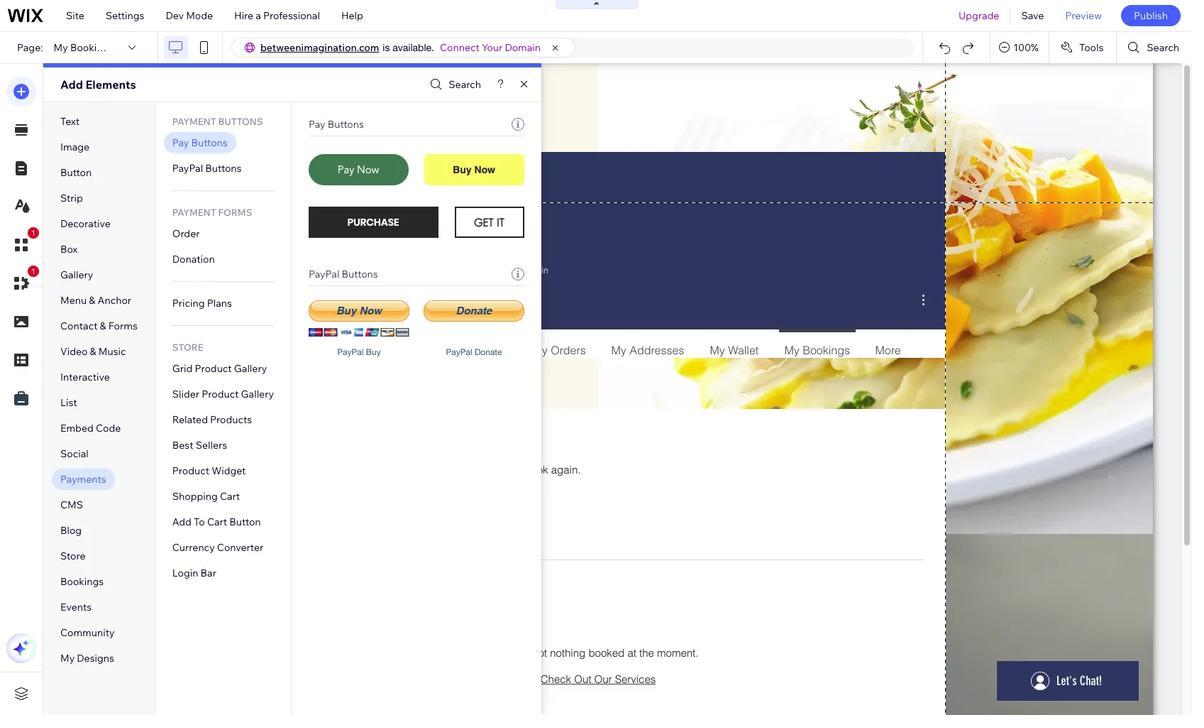 Task type: describe. For each thing, give the bounding box(es) containing it.
paypal donate
[[446, 347, 502, 357]]

login bar
[[172, 567, 217, 579]]

save button
[[1011, 0, 1055, 31]]

0 horizontal spatial button
[[60, 166, 92, 179]]

help
[[341, 9, 363, 22]]

my designs
[[60, 652, 114, 665]]

pricing
[[172, 297, 205, 310]]

& for contact
[[100, 320, 106, 332]]

donate
[[475, 347, 502, 357]]

a
[[256, 9, 261, 22]]

1 horizontal spatial pay
[[309, 118, 326, 131]]

video
[[60, 345, 88, 358]]

1 vertical spatial cart
[[207, 516, 227, 528]]

widget
[[212, 464, 246, 477]]

0 horizontal spatial search button
[[427, 74, 481, 95]]

dev mode
[[166, 9, 213, 22]]

upgrade
[[959, 9, 1000, 22]]

preview button
[[1055, 0, 1113, 31]]

embed
[[60, 422, 94, 435]]

image
[[60, 141, 90, 153]]

0 horizontal spatial forms
[[109, 320, 138, 332]]

0 vertical spatial cart
[[220, 490, 240, 503]]

2 1 button from the top
[[6, 266, 39, 298]]

1 horizontal spatial search
[[1148, 41, 1180, 54]]

add elements
[[60, 77, 136, 92]]

hire
[[234, 9, 254, 22]]

login
[[172, 567, 198, 579]]

site
[[66, 9, 84, 22]]

grid
[[172, 362, 193, 375]]

preview
[[1066, 9, 1103, 22]]

sellers
[[196, 439, 227, 452]]

anchor
[[98, 294, 131, 307]]

code
[[96, 422, 121, 435]]

my for my designs
[[60, 652, 75, 665]]

video & music
[[60, 345, 126, 358]]

0 vertical spatial forms
[[218, 207, 252, 218]]

contact
[[60, 320, 98, 332]]

add for add elements
[[60, 77, 83, 92]]

0 horizontal spatial pay
[[172, 136, 189, 149]]

1 1 from the top
[[31, 229, 36, 237]]

0 vertical spatial gallery
[[60, 268, 93, 281]]

best
[[172, 439, 194, 452]]

elements
[[86, 77, 136, 92]]

designs
[[77, 652, 114, 665]]

1 vertical spatial button
[[230, 516, 261, 528]]

donation
[[172, 253, 215, 266]]

bar
[[201, 567, 217, 579]]

betweenimagination.com
[[261, 41, 380, 54]]

domain
[[505, 41, 541, 54]]

text
[[60, 115, 80, 128]]

plans
[[207, 297, 232, 310]]

1 vertical spatial bookings
[[60, 575, 104, 588]]

settings
[[106, 9, 144, 22]]

currency converter
[[172, 541, 264, 554]]

connect
[[440, 41, 480, 54]]

hire a professional
[[234, 9, 320, 22]]

menu
[[60, 294, 87, 307]]

1 horizontal spatial paypal buttons
[[309, 268, 378, 280]]

shopping
[[172, 490, 218, 503]]

is
[[383, 42, 390, 53]]

menu & anchor
[[60, 294, 131, 307]]

product for slider
[[202, 388, 239, 400]]

buy
[[366, 347, 381, 357]]

my for my bookings
[[54, 41, 68, 54]]

paypal buy
[[338, 347, 381, 357]]

1 vertical spatial search
[[449, 78, 481, 91]]

is available. connect your domain
[[383, 41, 541, 54]]

slider
[[172, 388, 200, 400]]

1 vertical spatial pay buttons
[[172, 136, 228, 149]]

blog
[[60, 524, 82, 537]]

community
[[60, 626, 115, 639]]

cms
[[60, 498, 83, 511]]

list
[[60, 396, 77, 409]]



Task type: locate. For each thing, give the bounding box(es) containing it.
pay buttons
[[309, 118, 364, 131], [172, 136, 228, 149]]

0 vertical spatial 1 button
[[6, 227, 39, 260]]

professional
[[263, 9, 320, 22]]

add for add to cart button
[[172, 516, 192, 528]]

product down grid product gallery
[[202, 388, 239, 400]]

your
[[482, 41, 503, 54]]

2 1 from the top
[[31, 267, 36, 276]]

paypal
[[172, 162, 203, 175], [309, 268, 340, 280], [338, 347, 364, 357], [446, 347, 473, 357]]

gallery
[[60, 268, 93, 281], [234, 362, 267, 375], [241, 388, 274, 400]]

& right the video
[[90, 345, 96, 358]]

product widget
[[172, 464, 246, 477]]

gallery up menu
[[60, 268, 93, 281]]

add left to
[[172, 516, 192, 528]]

1 payment from the top
[[172, 116, 216, 127]]

payment forms
[[172, 207, 252, 218]]

publish button
[[1122, 5, 1182, 26]]

1 vertical spatial forms
[[109, 320, 138, 332]]

pricing plans
[[172, 297, 232, 310]]

2 vertical spatial product
[[172, 464, 209, 477]]

1 button left menu
[[6, 266, 39, 298]]

forms
[[218, 207, 252, 218], [109, 320, 138, 332]]

gallery up 'products'
[[241, 388, 274, 400]]

1 horizontal spatial forms
[[218, 207, 252, 218]]

slider product gallery
[[172, 388, 274, 400]]

1 button left the box
[[6, 227, 39, 260]]

0 vertical spatial search button
[[1118, 32, 1193, 63]]

store up grid
[[172, 342, 204, 353]]

0 vertical spatial bookings
[[70, 41, 114, 54]]

add to cart button
[[172, 516, 261, 528]]

0 vertical spatial search
[[1148, 41, 1180, 54]]

add up text
[[60, 77, 83, 92]]

0 vertical spatial button
[[60, 166, 92, 179]]

mode
[[186, 9, 213, 22]]

1 vertical spatial payment
[[172, 207, 216, 218]]

best sellers
[[172, 439, 227, 452]]

1 vertical spatial store
[[60, 550, 86, 562]]

gallery up slider product gallery
[[234, 362, 267, 375]]

0 horizontal spatial paypal buttons
[[172, 162, 242, 175]]

box
[[60, 243, 78, 256]]

order
[[172, 227, 200, 240]]

0 horizontal spatial search
[[449, 78, 481, 91]]

1 vertical spatial product
[[202, 388, 239, 400]]

grid product gallery
[[172, 362, 267, 375]]

0 vertical spatial 1
[[31, 229, 36, 237]]

0 vertical spatial pay buttons
[[309, 118, 364, 131]]

social
[[60, 447, 89, 460]]

2 payment from the top
[[172, 207, 216, 218]]

events
[[60, 601, 92, 614]]

embed code
[[60, 422, 121, 435]]

1 vertical spatial 1
[[31, 267, 36, 276]]

bookings
[[70, 41, 114, 54], [60, 575, 104, 588]]

1 vertical spatial search button
[[427, 74, 481, 95]]

1 button
[[6, 227, 39, 260], [6, 266, 39, 298]]

payment for payment buttons
[[172, 116, 216, 127]]

1 vertical spatial add
[[172, 516, 192, 528]]

bookings down site
[[70, 41, 114, 54]]

0 vertical spatial paypal buttons
[[172, 162, 242, 175]]

add
[[60, 77, 83, 92], [172, 516, 192, 528]]

button up converter
[[230, 516, 261, 528]]

100% button
[[991, 32, 1049, 63]]

search down publish button
[[1148, 41, 1180, 54]]

1 horizontal spatial add
[[172, 516, 192, 528]]

publish
[[1135, 9, 1169, 22]]

1 vertical spatial gallery
[[234, 362, 267, 375]]

gallery for slider product gallery
[[241, 388, 274, 400]]

0 vertical spatial pay
[[309, 118, 326, 131]]

cart right to
[[207, 516, 227, 528]]

tools button
[[1050, 32, 1117, 63]]

0 vertical spatial my
[[54, 41, 68, 54]]

1 horizontal spatial search button
[[1118, 32, 1193, 63]]

product up the "shopping"
[[172, 464, 209, 477]]

buttons
[[218, 116, 263, 127], [328, 118, 364, 131], [191, 136, 228, 149], [205, 162, 242, 175], [342, 268, 378, 280]]

1 vertical spatial my
[[60, 652, 75, 665]]

payment buttons
[[172, 116, 263, 127]]

button
[[60, 166, 92, 179], [230, 516, 261, 528]]

2 vertical spatial gallery
[[241, 388, 274, 400]]

my left designs
[[60, 652, 75, 665]]

button down image
[[60, 166, 92, 179]]

0 horizontal spatial store
[[60, 550, 86, 562]]

to
[[194, 516, 205, 528]]

search
[[1148, 41, 1180, 54], [449, 78, 481, 91]]

my bookings
[[54, 41, 114, 54]]

payments
[[60, 473, 106, 486]]

contact & forms
[[60, 320, 138, 332]]

0 vertical spatial store
[[172, 342, 204, 353]]

search down is available. connect your domain
[[449, 78, 481, 91]]

save
[[1022, 9, 1045, 22]]

bookings up the events
[[60, 575, 104, 588]]

1 vertical spatial paypal buttons
[[309, 268, 378, 280]]

paypal buttons
[[172, 162, 242, 175], [309, 268, 378, 280]]

product up slider product gallery
[[195, 362, 232, 375]]

shopping cart
[[172, 490, 240, 503]]

strip
[[60, 192, 83, 205]]

0 vertical spatial &
[[89, 294, 95, 307]]

0 vertical spatial add
[[60, 77, 83, 92]]

payment for payment forms
[[172, 207, 216, 218]]

music
[[99, 345, 126, 358]]

cart down widget
[[220, 490, 240, 503]]

1 vertical spatial &
[[100, 320, 106, 332]]

dev
[[166, 9, 184, 22]]

search button down 'publish'
[[1118, 32, 1193, 63]]

product
[[195, 362, 232, 375], [202, 388, 239, 400], [172, 464, 209, 477]]

1 horizontal spatial pay buttons
[[309, 118, 364, 131]]

search button down connect on the top left of page
[[427, 74, 481, 95]]

related
[[172, 413, 208, 426]]

& for menu
[[89, 294, 95, 307]]

1 vertical spatial pay
[[172, 136, 189, 149]]

0 vertical spatial payment
[[172, 116, 216, 127]]

product for grid
[[195, 362, 232, 375]]

100%
[[1014, 41, 1039, 54]]

interactive
[[60, 371, 110, 383]]

1 vertical spatial 1 button
[[6, 266, 39, 298]]

0 horizontal spatial add
[[60, 77, 83, 92]]

1 1 button from the top
[[6, 227, 39, 260]]

1 horizontal spatial store
[[172, 342, 204, 353]]

decorative
[[60, 217, 111, 230]]

1 horizontal spatial button
[[230, 516, 261, 528]]

2 vertical spatial &
[[90, 345, 96, 358]]

& right menu
[[89, 294, 95, 307]]

1
[[31, 229, 36, 237], [31, 267, 36, 276]]

cart
[[220, 490, 240, 503], [207, 516, 227, 528]]

& for video
[[90, 345, 96, 358]]

& right contact
[[100, 320, 106, 332]]

payment
[[172, 116, 216, 127], [172, 207, 216, 218]]

related products
[[172, 413, 252, 426]]

available.
[[393, 42, 435, 53]]

&
[[89, 294, 95, 307], [100, 320, 106, 332], [90, 345, 96, 358]]

search button
[[1118, 32, 1193, 63], [427, 74, 481, 95]]

my
[[54, 41, 68, 54], [60, 652, 75, 665]]

currency
[[172, 541, 215, 554]]

converter
[[217, 541, 264, 554]]

tools
[[1080, 41, 1104, 54]]

gallery for grid product gallery
[[234, 362, 267, 375]]

0 horizontal spatial pay buttons
[[172, 136, 228, 149]]

pay
[[309, 118, 326, 131], [172, 136, 189, 149]]

store down blog
[[60, 550, 86, 562]]

products
[[210, 413, 252, 426]]

my down site
[[54, 41, 68, 54]]

0 vertical spatial product
[[195, 362, 232, 375]]



Task type: vqa. For each thing, say whether or not it's contained in the screenshot.
the bottommost colors
no



